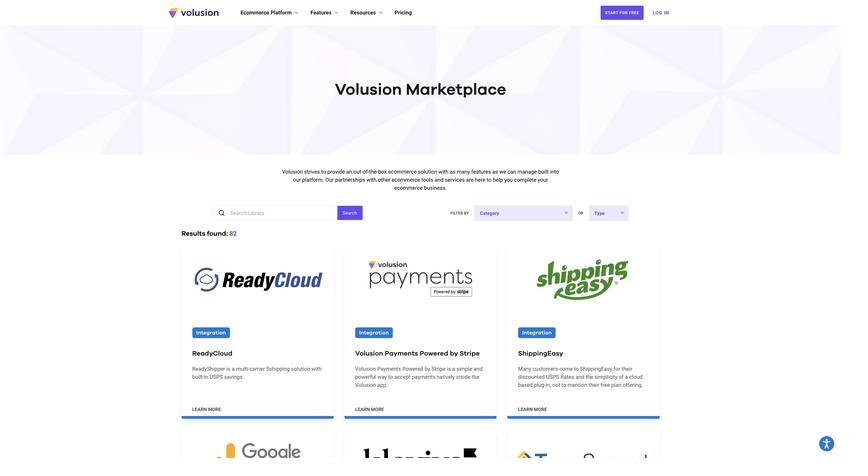 Task type: describe. For each thing, give the bounding box(es) containing it.
volusion marketplace
[[335, 82, 507, 98]]

come
[[560, 366, 573, 372]]

not
[[553, 382, 561, 388]]

or
[[578, 211, 584, 216]]

and inside volusion payments powered by stripe is a simple and powerful way to accept payments natively inside the volusion app.
[[474, 366, 483, 372]]

resources button
[[351, 9, 384, 17]]

manage
[[518, 169, 537, 175]]

by for volusion payments powered by stripe
[[450, 350, 458, 357]]

volusion payments powered by stripe
[[355, 350, 480, 357]]

learn more button for readycloud
[[192, 406, 221, 413]]

simplicity
[[595, 374, 618, 380]]

resources
[[351, 9, 376, 16]]

mention
[[568, 382, 588, 388]]

plug-
[[534, 382, 546, 388]]

box
[[378, 169, 387, 175]]

log in
[[653, 10, 669, 15]]

features
[[311, 9, 332, 16]]

2 vertical spatial ecommerce
[[394, 185, 423, 191]]

learn more for volusion payments powered by stripe
[[355, 407, 384, 412]]

to left the help
[[487, 177, 492, 183]]

search
[[343, 210, 357, 216]]

pricing link
[[395, 9, 412, 17]]

1 vertical spatial their
[[589, 382, 600, 388]]

in,
[[546, 382, 551, 388]]

a inside many customers come to shippingeasy for their discounted usps rates and the simplicity of a cloud based plug-in, not to mention their free plan offering.
[[625, 374, 628, 380]]

accept
[[395, 374, 411, 380]]

out-
[[354, 169, 363, 175]]

learn for readycloud
[[192, 407, 207, 412]]

multi-
[[236, 366, 250, 372]]

2 horizontal spatial with
[[439, 169, 449, 175]]

the-
[[369, 169, 378, 175]]

integration for volusion payments powered by stripe
[[359, 330, 389, 336]]

carrier
[[250, 366, 265, 372]]

powered for volusion payments powered by stripe
[[420, 350, 448, 357]]

0 horizontal spatial shippingeasy
[[518, 350, 563, 357]]

simple
[[457, 366, 473, 372]]

of
[[619, 374, 624, 380]]

marketplace
[[406, 82, 507, 98]]

our
[[325, 177, 334, 183]]

readyshipper is a multi-carrier sshipping solution with built-in usps savings.
[[192, 366, 322, 380]]

can
[[508, 169, 517, 175]]

into
[[550, 169, 559, 175]]

payments for volusion payments powered by stripe
[[385, 350, 418, 357]]

integration for readycloud
[[196, 330, 226, 336]]

more for volusion payments powered by stripe
[[371, 407, 384, 412]]

in
[[664, 10, 669, 15]]

you
[[504, 177, 513, 183]]

services
[[445, 177, 465, 183]]

the inside many customers come to shippingeasy for their discounted usps rates and the simplicity of a cloud based plug-in, not to mention their free plan offering.
[[586, 374, 594, 380]]

1 vertical spatial ecommerce
[[392, 177, 420, 183]]

by
[[464, 211, 469, 216]]

to right come
[[574, 366, 579, 372]]

here
[[475, 177, 486, 183]]

open accessibe: accessibility options, statement and help image
[[823, 439, 831, 449]]

integration for shippingeasy
[[522, 330, 552, 336]]

solution inside volusion strives to provide an out-of-the-box ecommerce solution with as many features as we can manage built into our platform. our partnerships with other ecommerce tools and services are here to help you complete your ecommerce business.
[[418, 169, 437, 175]]

free
[[601, 382, 610, 388]]

0 vertical spatial ecommerce
[[388, 169, 417, 175]]

Search Library field
[[230, 206, 337, 220]]

powered for volusion payments powered by stripe is a simple and powerful way to accept payments natively inside the volusion app.
[[403, 366, 424, 372]]

filter
[[451, 211, 463, 216]]

payments
[[412, 374, 436, 380]]

learn more button for volusion payments powered by stripe
[[355, 406, 384, 413]]

learn more button for shippingeasy
[[518, 406, 547, 413]]

built
[[539, 169, 549, 175]]

log
[[653, 10, 663, 15]]

for
[[620, 10, 628, 15]]

offering.
[[623, 382, 643, 388]]

more for shippingeasy
[[534, 407, 547, 412]]

our
[[293, 177, 301, 183]]

learn more for shippingeasy
[[518, 407, 547, 412]]

business.
[[424, 185, 447, 191]]

in
[[204, 374, 208, 380]]

tools
[[422, 177, 434, 183]]

cloud
[[630, 374, 643, 380]]

a inside readyshipper is a multi-carrier sshipping solution with built-in usps savings.
[[232, 366, 235, 372]]

strives
[[304, 169, 320, 175]]

is inside readyshipper is a multi-carrier sshipping solution with built-in usps savings.
[[226, 366, 231, 372]]

natively
[[437, 374, 455, 380]]

volusion for volusion marketplace
[[335, 82, 402, 98]]

1 as from the left
[[450, 169, 456, 175]]

features
[[472, 169, 491, 175]]

many customers come to shippingeasy for their discounted usps rates and the simplicity of a cloud based plug-in, not to mention their free plan offering.
[[518, 366, 643, 388]]

start for free link
[[601, 6, 644, 20]]

platform.
[[302, 177, 324, 183]]

results found: 82
[[182, 230, 237, 237]]

volusion payments powered by stripe is a simple and powerful way to accept payments natively inside the volusion app.
[[355, 366, 483, 388]]

results
[[182, 230, 205, 237]]

are
[[466, 177, 474, 183]]

a inside volusion payments powered by stripe is a simple and powerful way to accept payments natively inside the volusion app.
[[452, 366, 455, 372]]

volusion for volusion payments powered by stripe is a simple and powerful way to accept payments natively inside the volusion app.
[[355, 366, 376, 372]]

learn for volusion payments powered by stripe
[[355, 407, 370, 412]]

rates
[[561, 374, 574, 380]]



Task type: locate. For each thing, give the bounding box(es) containing it.
1 horizontal spatial their
[[622, 366, 633, 372]]

1 horizontal spatial by
[[450, 350, 458, 357]]

0 vertical spatial solution
[[418, 169, 437, 175]]

discounted
[[518, 374, 545, 380]]

as left we
[[493, 169, 498, 175]]

stripe up natively
[[432, 366, 446, 372]]

platform
[[271, 9, 292, 16]]

powered inside volusion payments powered by stripe is a simple and powerful way to accept payments natively inside the volusion app.
[[403, 366, 424, 372]]

help
[[493, 177, 503, 183]]

1 horizontal spatial learn more
[[355, 407, 384, 412]]

stripe
[[460, 350, 480, 357], [432, 366, 446, 372]]

1 vertical spatial powered
[[403, 366, 424, 372]]

readyshipper
[[192, 366, 225, 372]]

2 horizontal spatial a
[[625, 374, 628, 380]]

stripe up simple
[[460, 350, 480, 357]]

powerful
[[355, 374, 376, 380]]

to up our
[[321, 169, 326, 175]]

provide
[[328, 169, 345, 175]]

more down app.
[[371, 407, 384, 412]]

learn down powerful
[[355, 407, 370, 412]]

pricing
[[395, 9, 412, 16]]

ecommerce down tools
[[394, 185, 423, 191]]

1 vertical spatial and
[[474, 366, 483, 372]]

1 horizontal spatial and
[[474, 366, 483, 372]]

0 vertical spatial by
[[450, 350, 458, 357]]

volusion strives to provide an out-of-the-box ecommerce solution with as many features as we can manage built into our platform. our partnerships with other ecommerce tools and services are here to help you complete your ecommerce business.
[[282, 169, 559, 191]]

customers
[[533, 366, 558, 372]]

a right of
[[625, 374, 628, 380]]

ecommerce platform button
[[241, 9, 300, 17]]

payments up way
[[377, 366, 401, 372]]

inside
[[456, 374, 471, 380]]

1 the from the left
[[472, 374, 480, 380]]

the inside volusion payments powered by stripe is a simple and powerful way to accept payments natively inside the volusion app.
[[472, 374, 480, 380]]

0 horizontal spatial and
[[435, 177, 444, 183]]

usps
[[210, 374, 223, 380], [546, 374, 560, 380]]

way
[[378, 374, 387, 380]]

1 learn more button from the left
[[192, 406, 221, 413]]

we
[[500, 169, 507, 175]]

by
[[450, 350, 458, 357], [425, 366, 430, 372]]

ecommerce
[[241, 9, 269, 16]]

1 learn from the left
[[192, 407, 207, 412]]

0 horizontal spatial is
[[226, 366, 231, 372]]

learn more button down app.
[[355, 406, 384, 413]]

a up savings.
[[232, 366, 235, 372]]

1 is from the left
[[226, 366, 231, 372]]

2 horizontal spatial learn more
[[518, 407, 547, 412]]

is inside volusion payments powered by stripe is a simple and powerful way to accept payments natively inside the volusion app.
[[447, 366, 451, 372]]

payments
[[385, 350, 418, 357], [377, 366, 401, 372]]

by for volusion payments powered by stripe is a simple and powerful way to accept payments natively inside the volusion app.
[[425, 366, 430, 372]]

0 horizontal spatial more
[[208, 407, 221, 412]]

stripe for volusion payments powered by stripe is a simple and powerful way to accept payments natively inside the volusion app.
[[432, 366, 446, 372]]

more
[[208, 407, 221, 412], [371, 407, 384, 412], [534, 407, 547, 412]]

1 horizontal spatial is
[[447, 366, 451, 372]]

usps inside many customers come to shippingeasy for their discounted usps rates and the simplicity of a cloud based plug-in, not to mention their free plan offering.
[[546, 374, 560, 380]]

1 horizontal spatial usps
[[546, 374, 560, 380]]

learn
[[192, 407, 207, 412], [355, 407, 370, 412], [518, 407, 533, 412]]

with inside readyshipper is a multi-carrier sshipping solution with built-in usps savings.
[[312, 366, 322, 372]]

start for free
[[605, 10, 639, 15]]

and right simple
[[474, 366, 483, 372]]

and up mention
[[576, 374, 585, 380]]

1 horizontal spatial learn more button
[[355, 406, 384, 413]]

and inside many customers come to shippingeasy for their discounted usps rates and the simplicity of a cloud based plug-in, not to mention their free plan offering.
[[576, 374, 585, 380]]

1 horizontal spatial a
[[452, 366, 455, 372]]

for
[[614, 366, 621, 372]]

to
[[321, 169, 326, 175], [487, 177, 492, 183], [574, 366, 579, 372], [388, 374, 393, 380], [562, 382, 567, 388]]

their left free
[[589, 382, 600, 388]]

payments for volusion payments powered by stripe is a simple and powerful way to accept payments natively inside the volusion app.
[[377, 366, 401, 372]]

by inside volusion payments powered by stripe is a simple and powerful way to accept payments natively inside the volusion app.
[[425, 366, 430, 372]]

ecommerce left tools
[[392, 177, 420, 183]]

learn more button
[[192, 406, 221, 413], [355, 406, 384, 413], [518, 406, 547, 413]]

2 vertical spatial and
[[576, 374, 585, 380]]

volusion for volusion strives to provide an out-of-the-box ecommerce solution with as many features as we can manage built into our platform. our partnerships with other ecommerce tools and services are here to help you complete your ecommerce business.
[[282, 169, 303, 175]]

0 horizontal spatial the
[[472, 374, 480, 380]]

2 horizontal spatial and
[[576, 374, 585, 380]]

shippingeasy up customers
[[518, 350, 563, 357]]

0 horizontal spatial learn more
[[192, 407, 221, 412]]

integration
[[196, 330, 226, 336], [359, 330, 389, 336], [522, 330, 552, 336]]

learn for shippingeasy
[[518, 407, 533, 412]]

0 horizontal spatial their
[[589, 382, 600, 388]]

1 integration from the left
[[196, 330, 226, 336]]

features button
[[311, 9, 340, 17]]

2 learn more button from the left
[[355, 406, 384, 413]]

0 horizontal spatial by
[[425, 366, 430, 372]]

1 horizontal spatial integration
[[359, 330, 389, 336]]

powered up payments in the bottom of the page
[[420, 350, 448, 357]]

based
[[518, 382, 533, 388]]

1 horizontal spatial the
[[586, 374, 594, 380]]

ecommerce platform
[[241, 9, 292, 16]]

2 integration from the left
[[359, 330, 389, 336]]

as
[[450, 169, 456, 175], [493, 169, 498, 175]]

more down "in"
[[208, 407, 221, 412]]

payments up accept
[[385, 350, 418, 357]]

2 learn more from the left
[[355, 407, 384, 412]]

payments inside volusion payments powered by stripe is a simple and powerful way to accept payments natively inside the volusion app.
[[377, 366, 401, 372]]

2 horizontal spatial more
[[534, 407, 547, 412]]

0 horizontal spatial with
[[312, 366, 322, 372]]

1 learn more from the left
[[192, 407, 221, 412]]

0 horizontal spatial solution
[[291, 366, 310, 372]]

learn more down app.
[[355, 407, 384, 412]]

free
[[629, 10, 639, 15]]

0 vertical spatial stripe
[[460, 350, 480, 357]]

is
[[226, 366, 231, 372], [447, 366, 451, 372]]

learn more button down based
[[518, 406, 547, 413]]

an
[[346, 169, 352, 175]]

1 horizontal spatial as
[[493, 169, 498, 175]]

with
[[439, 169, 449, 175], [367, 177, 377, 183], [312, 366, 322, 372]]

shippingeasy inside many customers come to shippingeasy for their discounted usps rates and the simplicity of a cloud based plug-in, not to mention their free plan offering.
[[581, 366, 613, 372]]

1 usps from the left
[[210, 374, 223, 380]]

built-
[[192, 374, 204, 380]]

usps inside readyshipper is a multi-carrier sshipping solution with built-in usps savings.
[[210, 374, 223, 380]]

2 vertical spatial with
[[312, 366, 322, 372]]

1 vertical spatial by
[[425, 366, 430, 372]]

2 horizontal spatial learn
[[518, 407, 533, 412]]

learn more down based
[[518, 407, 547, 412]]

0 vertical spatial payments
[[385, 350, 418, 357]]

3 learn more button from the left
[[518, 406, 547, 413]]

1 vertical spatial shippingeasy
[[581, 366, 613, 372]]

by up simple
[[450, 350, 458, 357]]

3 learn from the left
[[518, 407, 533, 412]]

2 as from the left
[[493, 169, 498, 175]]

solution inside readyshipper is a multi-carrier sshipping solution with built-in usps savings.
[[291, 366, 310, 372]]

0 horizontal spatial as
[[450, 169, 456, 175]]

their up of
[[622, 366, 633, 372]]

volusion payments powered by stripe image
[[345, 247, 497, 311]]

ecommerce right box
[[388, 169, 417, 175]]

to inside volusion payments powered by stripe is a simple and powerful way to accept payments natively inside the volusion app.
[[388, 374, 393, 380]]

solution
[[418, 169, 437, 175], [291, 366, 310, 372]]

readycloud image
[[182, 247, 334, 311]]

volusion for volusion payments powered by stripe
[[355, 350, 383, 357]]

many
[[457, 169, 470, 175]]

3 more from the left
[[534, 407, 547, 412]]

filter by
[[451, 211, 469, 216]]

2 the from the left
[[586, 374, 594, 380]]

their
[[622, 366, 633, 372], [589, 382, 600, 388]]

log in link
[[649, 5, 673, 20]]

start
[[605, 10, 619, 15]]

usps right "in"
[[210, 374, 223, 380]]

shippingeasy image
[[508, 247, 660, 311]]

1 horizontal spatial solution
[[418, 169, 437, 175]]

partnerships
[[335, 177, 365, 183]]

82
[[229, 230, 237, 237]]

1 horizontal spatial with
[[367, 177, 377, 183]]

0 horizontal spatial integration
[[196, 330, 226, 336]]

complete
[[514, 177, 537, 183]]

a
[[232, 366, 235, 372], [452, 366, 455, 372], [625, 374, 628, 380]]

readycloud
[[192, 350, 233, 357]]

to right way
[[388, 374, 393, 380]]

a left simple
[[452, 366, 455, 372]]

2 learn from the left
[[355, 407, 370, 412]]

2 horizontal spatial learn more button
[[518, 406, 547, 413]]

solution right sshipping
[[291, 366, 310, 372]]

more for readycloud
[[208, 407, 221, 412]]

0 vertical spatial shippingeasy
[[518, 350, 563, 357]]

solution up tools
[[418, 169, 437, 175]]

powered up accept
[[403, 366, 424, 372]]

1 horizontal spatial shippingeasy
[[581, 366, 613, 372]]

0 horizontal spatial a
[[232, 366, 235, 372]]

and up business.
[[435, 177, 444, 183]]

1 horizontal spatial learn
[[355, 407, 370, 412]]

sshipping
[[266, 366, 290, 372]]

more down plug-
[[534, 407, 547, 412]]

ecommerce
[[388, 169, 417, 175], [392, 177, 420, 183], [394, 185, 423, 191]]

volusion inside volusion strives to provide an out-of-the-box ecommerce solution with as many features as we can manage built into our platform. our partnerships with other ecommerce tools and services are here to help you complete your ecommerce business.
[[282, 169, 303, 175]]

other
[[378, 177, 391, 183]]

0 vertical spatial with
[[439, 169, 449, 175]]

3 integration from the left
[[522, 330, 552, 336]]

1 horizontal spatial stripe
[[460, 350, 480, 357]]

1 vertical spatial solution
[[291, 366, 310, 372]]

usps up not
[[546, 374, 560, 380]]

2 horizontal spatial integration
[[522, 330, 552, 336]]

2 usps from the left
[[546, 374, 560, 380]]

savings.
[[224, 374, 244, 380]]

2 more from the left
[[371, 407, 384, 412]]

is up natively
[[447, 366, 451, 372]]

learn more for readycloud
[[192, 407, 221, 412]]

0 vertical spatial their
[[622, 366, 633, 372]]

1 vertical spatial payments
[[377, 366, 401, 372]]

1 vertical spatial with
[[367, 177, 377, 183]]

learn down built-
[[192, 407, 207, 412]]

app.
[[377, 382, 388, 388]]

shippingeasy up 'simplicity'
[[581, 366, 613, 372]]

plan
[[612, 382, 622, 388]]

1 horizontal spatial more
[[371, 407, 384, 412]]

0 vertical spatial powered
[[420, 350, 448, 357]]

of-
[[363, 169, 369, 175]]

learn more button down "in"
[[192, 406, 221, 413]]

learn more down "in"
[[192, 407, 221, 412]]

1 more from the left
[[208, 407, 221, 412]]

the up mention
[[586, 374, 594, 380]]

to right not
[[562, 382, 567, 388]]

learn down based
[[518, 407, 533, 412]]

0 horizontal spatial learn
[[192, 407, 207, 412]]

by up payments in the bottom of the page
[[425, 366, 430, 372]]

learn more
[[192, 407, 221, 412], [355, 407, 384, 412], [518, 407, 547, 412]]

1 vertical spatial stripe
[[432, 366, 446, 372]]

found:
[[207, 230, 228, 237]]

many
[[518, 366, 532, 372]]

stripe for volusion payments powered by stripe
[[460, 350, 480, 357]]

and inside volusion strives to provide an out-of-the-box ecommerce solution with as many features as we can manage built into our platform. our partnerships with other ecommerce tools and services are here to help you complete your ecommerce business.
[[435, 177, 444, 183]]

0 horizontal spatial stripe
[[432, 366, 446, 372]]

0 horizontal spatial learn more button
[[192, 406, 221, 413]]

your
[[538, 177, 548, 183]]

0 vertical spatial and
[[435, 177, 444, 183]]

stripe inside volusion payments powered by stripe is a simple and powerful way to accept payments natively inside the volusion app.
[[432, 366, 446, 372]]

3 learn more from the left
[[518, 407, 547, 412]]

and
[[435, 177, 444, 183], [474, 366, 483, 372], [576, 374, 585, 380]]

is up savings.
[[226, 366, 231, 372]]

0 horizontal spatial usps
[[210, 374, 223, 380]]

search button
[[337, 206, 363, 220]]

the
[[472, 374, 480, 380], [586, 374, 594, 380]]

as up the services
[[450, 169, 456, 175]]

2 is from the left
[[447, 366, 451, 372]]

the right inside
[[472, 374, 480, 380]]



Task type: vqa. For each thing, say whether or not it's contained in the screenshot.
the Volusion Logo
no



